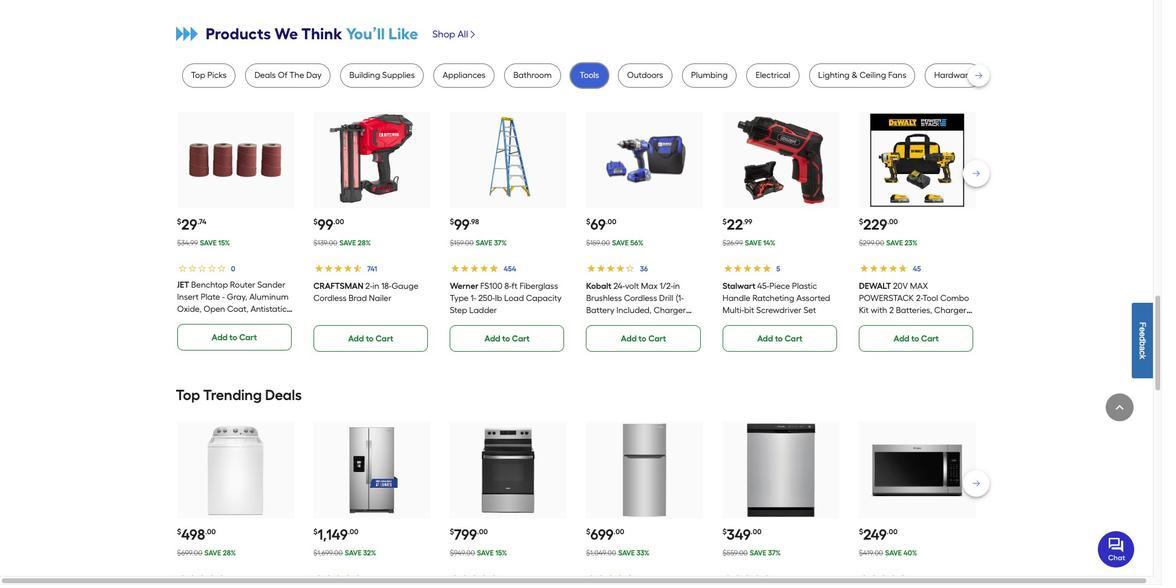 Task type: describe. For each thing, give the bounding box(es) containing it.
33%
[[637, 550, 650, 558]]

add to cart for $ 99 .00
[[348, 334, 393, 344]]

cordless inside 24-volt max 1/2-in brushless cordless drill (1- battery included, charger included and soft bag included)
[[624, 294, 657, 304]]

.00 for 99
[[333, 218, 344, 226]]

to for $ 22 .99
[[775, 334, 783, 344]]

combo
[[940, 294, 969, 304]]

37% for 349
[[768, 550, 781, 558]]

of
[[278, 70, 287, 81]]

chevron up image
[[1114, 402, 1126, 414]]

craftsman
[[313, 282, 363, 292]]

$159.00 save 37%
[[450, 239, 507, 248]]

save for $ 99 .98
[[476, 239, 492, 248]]

with inside 20v max powerstack 2-tool combo kit with 2 batteries, charger and tool bag
[[871, 306, 887, 316]]

699
[[590, 527, 614, 544]]

24-
[[613, 282, 625, 292]]

plumbing
[[691, 70, 728, 81]]

20v
[[893, 282, 908, 292]]

$1,049.00
[[586, 550, 616, 558]]

$34.99
[[177, 239, 198, 248]]

$ 69 .00
[[586, 216, 616, 234]]

max
[[641, 282, 658, 292]]

ceiling
[[860, 70, 886, 81]]

bathroom
[[513, 70, 552, 81]]

whirlpool 24.6-cu ft side-by-side refrigerator with ice maker (fingerprint resistant stainless steel) image
[[325, 424, 419, 518]]

werner
[[450, 282, 478, 292]]

picks
[[207, 70, 227, 81]]

2- inside 20v max powerstack 2-tool combo kit with 2 batteries, charger and tool bag
[[916, 294, 923, 304]]

save for $ 349 .00
[[750, 550, 767, 558]]

insert
[[177, 292, 199, 303]]

$ 498 .00
[[177, 527, 216, 544]]

nailer
[[369, 294, 391, 304]]

piece
[[769, 282, 790, 292]]

step
[[450, 306, 467, 316]]

tools
[[580, 70, 599, 81]]

included)
[[586, 330, 622, 340]]

28% for 99
[[358, 239, 371, 248]]

c
[[1138, 351, 1148, 355]]

to for $ 229 .00
[[911, 334, 919, 344]]

building
[[349, 70, 380, 81]]

22
[[727, 216, 743, 234]]

bag inside 24-volt max 1/2-in brushless cordless drill (1- battery included, charger included and soft bag included)
[[657, 318, 672, 328]]

b
[[1138, 342, 1148, 346]]

$ 99 .00
[[313, 216, 344, 234]]

oxide,
[[177, 304, 201, 315]]

add for $ 22 .99
[[757, 334, 773, 344]]

99 for $ 99 .00
[[318, 216, 333, 234]]

29
[[181, 216, 197, 234]]

scroll to top element
[[1106, 394, 1134, 422]]

$ 229 .00
[[859, 216, 898, 234]]

2
[[889, 306, 894, 316]]

add to cart for $ 99 .98
[[485, 334, 530, 344]]

max
[[910, 282, 928, 292]]

0 vertical spatial tool
[[923, 294, 938, 304]]

included,
[[616, 306, 652, 316]]

set
[[804, 306, 816, 316]]

add to cart link for $ 99 .00
[[313, 326, 428, 352]]

$ 29 .74
[[177, 216, 206, 234]]

1/2-
[[660, 282, 673, 292]]

dewalt 20v max powerstack 2-tool combo kit with 2 batteries, charger and tool bag image
[[871, 114, 964, 207]]

15% for 799
[[495, 550, 507, 558]]

45-
[[757, 282, 769, 292]]

pickup
[[252, 329, 278, 339]]

add to cart for $ 29 .74
[[212, 333, 257, 343]]

$ for $ 99 .00
[[313, 218, 318, 226]]

save for $ 229 .00
[[886, 239, 903, 248]]

$139.00
[[313, 239, 337, 248]]

$1,049.00 save 33%
[[586, 550, 650, 558]]

$949.00 save 15%
[[450, 550, 507, 558]]

37% for 99
[[494, 239, 507, 248]]

0 vertical spatial -
[[222, 292, 225, 303]]

save for $ 29 .74
[[200, 239, 217, 248]]

0 horizontal spatial jet
[[177, 280, 189, 291]]

2 e from the top
[[1138, 332, 1148, 337]]

handle
[[723, 294, 750, 304]]

add to cart link for $ 69 .00
[[586, 326, 701, 352]]

benchtop router sander insert plate - gray, aluminum oxide, open coat, antistatic backing - compatible with jet routers - easy dust pickup
[[177, 280, 293, 339]]

save for $ 99 .00
[[339, 239, 356, 248]]

229 list item
[[859, 112, 976, 352]]

add to cart for $ 69 .00
[[621, 334, 666, 344]]

$949.00
[[450, 550, 475, 558]]

backing
[[177, 317, 208, 327]]

$ 249 .00
[[859, 527, 898, 544]]

ladder
[[469, 306, 497, 316]]

screwdriver
[[756, 306, 802, 316]]

$ 99 .98
[[450, 216, 479, 234]]

69 list item
[[586, 112, 703, 352]]

.00 for 249
[[887, 528, 898, 537]]

.99
[[743, 218, 752, 226]]

&
[[852, 70, 858, 81]]

$699.00 save 28%
[[177, 550, 236, 558]]

fs100
[[480, 282, 502, 292]]

gray,
[[227, 292, 247, 303]]

add to cart link for $ 22 .99
[[723, 326, 837, 352]]

1 e from the top
[[1138, 327, 1148, 332]]

shop all link
[[432, 22, 478, 47]]

add to cart link for $ 99 .98
[[450, 326, 564, 352]]

save for $ 498 .00
[[204, 550, 221, 558]]

99 for $ 99 .98
[[454, 216, 470, 234]]

easy
[[213, 329, 230, 339]]

outdoors
[[627, 70, 663, 81]]

1 99 list item from the left
[[313, 112, 430, 352]]

werner fs100 8-ft fiberglass type 1- 250-lb load capacity step ladder image
[[462, 114, 555, 207]]

$559.00
[[723, 550, 748, 558]]

$299.00
[[859, 239, 884, 248]]

22 list item
[[723, 112, 840, 352]]

2 99 list item from the left
[[450, 112, 567, 352]]

2 vertical spatial -
[[208, 329, 211, 339]]

.00 for 699
[[614, 528, 624, 537]]

1,149
[[318, 527, 348, 544]]

to for $ 69 .00
[[639, 334, 646, 344]]

29 list item
[[177, 112, 294, 351]]

cart for $ 69 .00
[[648, 334, 666, 344]]

add for $ 99 .00
[[348, 334, 364, 344]]

aluminum
[[249, 292, 289, 303]]

trending
[[203, 387, 262, 404]]

top picks
[[191, 70, 227, 81]]

and inside 24-volt max 1/2-in brushless cordless drill (1- battery included, charger included and soft bag included)
[[621, 318, 637, 328]]

$ for $ 229 .00
[[859, 218, 863, 226]]

250-
[[478, 294, 495, 304]]

load
[[504, 294, 524, 304]]

$ for $ 99 .98
[[450, 218, 454, 226]]

cart for $ 99 .00
[[376, 334, 393, 344]]

routers
[[177, 329, 206, 339]]

cart for $ 29 .74
[[239, 333, 257, 343]]

cart for $ 22 .99
[[785, 334, 802, 344]]

shop all
[[432, 28, 468, 40]]

add for $ 69 .00
[[621, 334, 637, 344]]

frigidaire garage-ready 20-cu ft top-freezer refrigerator (fingerprint resistant stainless steel) image
[[598, 424, 691, 518]]

$ for $ 349 .00
[[723, 528, 727, 537]]

chat invite button image
[[1098, 531, 1135, 568]]

stalwart 45-piece plastic handle ratcheting assorted multi-bit screwdriver set image
[[734, 114, 828, 207]]

f e e d b a c k
[[1138, 322, 1148, 359]]

add to cart for $ 22 .99
[[757, 334, 802, 344]]

.00 for 799
[[477, 528, 488, 537]]

lb
[[495, 294, 502, 304]]

save for $ 1,149 .00
[[345, 550, 362, 558]]



Task type: vqa. For each thing, say whether or not it's contained in the screenshot.
Stainless inside 1.8-cu ft 1000-Watt Over-the- Range Microwave (Fingerprint Resistant Stainless Steel)
no



Task type: locate. For each thing, give the bounding box(es) containing it.
e up d
[[1138, 327, 1148, 332]]

cart down compatible
[[239, 333, 257, 343]]

99 up the $139.00
[[318, 216, 333, 234]]

and inside 20v max powerstack 2-tool combo kit with 2 batteries, charger and tool bag
[[859, 318, 874, 328]]

1 vertical spatial with
[[263, 317, 279, 327]]

whirlpool 1.7-cu ft 1000-watt over-the-range microwave (fingerprint resistant stainless steel) image
[[871, 424, 964, 518]]

top
[[191, 70, 205, 81], [176, 387, 200, 404]]

$ inside '$ 249 .00'
[[859, 528, 863, 537]]

$ left .98
[[450, 218, 454, 226]]

save for $ 699 .00
[[618, 550, 635, 558]]

1 horizontal spatial 37%
[[768, 550, 781, 558]]

save left 23%
[[886, 239, 903, 248]]

0 horizontal spatial with
[[263, 317, 279, 327]]

jet  benchtop router sander insert plate - gray, aluminum oxide, open coat, antistatic backing - compatible with jet routers - easy dust pickup image
[[189, 114, 282, 207]]

save left 33%
[[618, 550, 635, 558]]

add inside 229 list item
[[894, 334, 910, 344]]

2 bag from the left
[[894, 318, 910, 328]]

1 in from the left
[[373, 282, 379, 292]]

to down fs100 8-ft fiberglass type 1- 250-lb load capacity step ladder
[[502, 334, 510, 344]]

dust
[[232, 329, 250, 339]]

$159.00 inside 69 list item
[[586, 239, 610, 248]]

$1,699.00 save 32%
[[313, 550, 376, 558]]

to down compatible
[[229, 333, 237, 343]]

.00 up $299.00 save 23%
[[887, 218, 898, 226]]

1 $159.00 from the left
[[450, 239, 474, 248]]

.00 inside $ 799 .00
[[477, 528, 488, 537]]

with inside benchtop router sander insert plate - gray, aluminum oxide, open coat, antistatic backing - compatible with jet routers - easy dust pickup
[[263, 317, 279, 327]]

add down ladder
[[485, 334, 500, 344]]

add to cart link for $ 29 .74
[[177, 324, 292, 351]]

tool down max
[[923, 294, 938, 304]]

$ for $ 69 .00
[[586, 218, 590, 226]]

to down "batteries,"
[[911, 334, 919, 344]]

0 vertical spatial 37%
[[494, 239, 507, 248]]

15% inside 29 list item
[[218, 239, 230, 248]]

15% right $34.99
[[218, 239, 230, 248]]

cordless down craftsman
[[313, 294, 347, 304]]

save for $ 69 .00
[[612, 239, 629, 248]]

powerstack
[[859, 294, 914, 304]]

1 horizontal spatial 15%
[[495, 550, 507, 558]]

$159.00 for 69
[[586, 239, 610, 248]]

add inside 69 list item
[[621, 334, 637, 344]]

appliances
[[443, 70, 486, 81]]

498
[[181, 527, 205, 544]]

1 vertical spatial 2-
[[916, 294, 923, 304]]

0 horizontal spatial charger
[[654, 306, 686, 316]]

with left 2 at right bottom
[[871, 306, 887, 316]]

cart down load
[[512, 334, 530, 344]]

$ inside "$ 69 .00"
[[586, 218, 590, 226]]

to for $ 99 .00
[[366, 334, 374, 344]]

craftsman 2-in 18-gauge cordless brad nailer image
[[325, 114, 419, 207]]

2 in from the left
[[673, 282, 680, 292]]

$ up $1,699.00
[[313, 528, 318, 537]]

15% for 29
[[218, 239, 230, 248]]

cart for $ 99 .98
[[512, 334, 530, 344]]

lighting
[[818, 70, 850, 81]]

top left trending
[[176, 387, 200, 404]]

32%
[[363, 550, 376, 558]]

save left the '32%'
[[345, 550, 362, 558]]

2 charger from the left
[[934, 306, 967, 316]]

in inside 24-volt max 1/2-in brushless cordless drill (1- battery included, charger included and soft bag included)
[[673, 282, 680, 292]]

to for $ 29 .74
[[229, 333, 237, 343]]

2 cordless from the left
[[624, 294, 657, 304]]

add for $ 29 .74
[[212, 333, 228, 343]]

add to cart
[[212, 333, 257, 343], [348, 334, 393, 344], [485, 334, 530, 344], [621, 334, 666, 344], [757, 334, 802, 344], [894, 334, 939, 344]]

0 horizontal spatial 28%
[[223, 550, 236, 558]]

in inside 2-in 18-gauge cordless brad nailer
[[373, 282, 379, 292]]

plate
[[201, 292, 220, 303]]

add to cart down soft at the bottom right of page
[[621, 334, 666, 344]]

0 vertical spatial with
[[871, 306, 887, 316]]

0 horizontal spatial 99
[[318, 216, 333, 234]]

.00 up $159.00 save 56% on the top of the page
[[606, 218, 616, 226]]

tool down 2 at right bottom
[[876, 318, 892, 328]]

1 horizontal spatial jet
[[281, 317, 293, 327]]

to inside 29 list item
[[229, 333, 237, 343]]

1 and from the left
[[621, 318, 637, 328]]

plastic
[[792, 282, 817, 292]]

1 horizontal spatial 28%
[[358, 239, 371, 248]]

249
[[863, 527, 887, 544]]

and down kit
[[859, 318, 874, 328]]

28% right the $139.00
[[358, 239, 371, 248]]

save inside 29 list item
[[200, 239, 217, 248]]

chevron right image
[[468, 30, 478, 39]]

deals left of
[[254, 70, 276, 81]]

-
[[222, 292, 225, 303], [210, 317, 213, 327], [208, 329, 211, 339]]

.00 inside $ 498 .00
[[205, 528, 216, 537]]

.00 up $139.00 save 28%
[[333, 218, 344, 226]]

save right $699.00
[[204, 550, 221, 558]]

$ for $ 29 .74
[[177, 218, 181, 226]]

37%
[[494, 239, 507, 248], [768, 550, 781, 558]]

deals
[[254, 70, 276, 81], [265, 387, 302, 404]]

add to cart down compatible
[[212, 333, 257, 343]]

1 horizontal spatial with
[[871, 306, 887, 316]]

.00 inside '$ 1,149 .00'
[[348, 528, 359, 537]]

0 vertical spatial 28%
[[358, 239, 371, 248]]

1 vertical spatial 15%
[[495, 550, 507, 558]]

$ 699 .00
[[586, 527, 624, 544]]

0 horizontal spatial 2-
[[365, 282, 373, 292]]

fiberglass
[[520, 282, 558, 292]]

add to cart link down "batteries,"
[[859, 326, 974, 352]]

1 horizontal spatial 99
[[454, 216, 470, 234]]

$ inside $ 498 .00
[[177, 528, 181, 537]]

top inside top trending deals heading
[[176, 387, 200, 404]]

to inside 22 list item
[[775, 334, 783, 344]]

69
[[590, 216, 606, 234]]

28% inside 99 list item
[[358, 239, 371, 248]]

open
[[203, 304, 225, 315]]

add to cart inside 229 list item
[[894, 334, 939, 344]]

save right $949.00
[[477, 550, 494, 558]]

tool
[[923, 294, 938, 304], [876, 318, 892, 328]]

2 $159.00 from the left
[[586, 239, 610, 248]]

kit
[[859, 306, 869, 316]]

add to cart inside 22 list item
[[757, 334, 802, 344]]

save for $ 799 .00
[[477, 550, 494, 558]]

to inside 69 list item
[[639, 334, 646, 344]]

$ inside $ 99 .00
[[313, 218, 318, 226]]

1 cordless from the left
[[313, 294, 347, 304]]

99 up $159.00 save 37%
[[454, 216, 470, 234]]

.00 up the $1,699.00 save 32%
[[348, 528, 359, 537]]

add to cart down nailer
[[348, 334, 393, 344]]

37% right $559.00
[[768, 550, 781, 558]]

add to cart link inside 229 list item
[[859, 326, 974, 352]]

cordless inside 2-in 18-gauge cordless brad nailer
[[313, 294, 347, 304]]

1 horizontal spatial in
[[673, 282, 680, 292]]

1 vertical spatial -
[[210, 317, 213, 327]]

with down antistatic
[[263, 317, 279, 327]]

0 horizontal spatial bag
[[657, 318, 672, 328]]

charger inside 24-volt max 1/2-in brushless cordless drill (1- battery included, charger included and soft bag included)
[[654, 306, 686, 316]]

cart inside 229 list item
[[921, 334, 939, 344]]

add to cart link for $ 229 .00
[[859, 326, 974, 352]]

save inside 229 list item
[[886, 239, 903, 248]]

.00 for 229
[[887, 218, 898, 226]]

and down included,
[[621, 318, 637, 328]]

2 99 from the left
[[454, 216, 470, 234]]

0 vertical spatial deals
[[254, 70, 276, 81]]

add inside 22 list item
[[757, 334, 773, 344]]

cart for $ 229 .00
[[921, 334, 939, 344]]

add to cart link
[[177, 324, 292, 351], [313, 326, 428, 352], [450, 326, 564, 352], [586, 326, 701, 352], [723, 326, 837, 352], [859, 326, 974, 352]]

0 horizontal spatial $159.00
[[450, 239, 474, 248]]

2- inside 2-in 18-gauge cordless brad nailer
[[365, 282, 373, 292]]

kobalt
[[586, 282, 612, 292]]

and
[[621, 318, 637, 328], [859, 318, 874, 328]]

whirlpool 30-in glass top 4 elements 5.3-cu ft freestanding electric range (stainless steel) image
[[462, 424, 555, 518]]

add to cart link down included,
[[586, 326, 701, 352]]

to down nailer
[[366, 334, 374, 344]]

.00 inside '$ 249 .00'
[[887, 528, 898, 537]]

deals inside heading
[[265, 387, 302, 404]]

.00 for 498
[[205, 528, 216, 537]]

0 horizontal spatial and
[[621, 318, 637, 328]]

$ up $699.00
[[177, 528, 181, 537]]

jet
[[177, 280, 189, 291], [281, 317, 293, 327]]

1 horizontal spatial $159.00
[[586, 239, 610, 248]]

0 vertical spatial 15%
[[218, 239, 230, 248]]

add to cart down screwdriver
[[757, 334, 802, 344]]

$ inside the $ 699 .00
[[586, 528, 590, 537]]

40%
[[904, 550, 917, 558]]

electrical
[[756, 70, 790, 81]]

$159.00 down $ 99 .98
[[450, 239, 474, 248]]

37% up 8-
[[494, 239, 507, 248]]

2 and from the left
[[859, 318, 874, 328]]

$ 349 .00
[[723, 527, 762, 544]]

$ for $ 498 .00
[[177, 528, 181, 537]]

$ left .74
[[177, 218, 181, 226]]

ratcheting
[[753, 294, 794, 304]]

229
[[863, 216, 887, 234]]

save left 14%
[[745, 239, 762, 248]]

bit
[[744, 306, 754, 316]]

$ inside $ 22 .99
[[723, 218, 727, 226]]

cordless up included,
[[624, 294, 657, 304]]

add to cart link inside 29 list item
[[177, 324, 292, 351]]

0 horizontal spatial 15%
[[218, 239, 230, 248]]

$1,699.00
[[313, 550, 343, 558]]

1 horizontal spatial bag
[[894, 318, 910, 328]]

$ up $1,049.00
[[586, 528, 590, 537]]

coat,
[[227, 304, 248, 315]]

to for $ 99 .98
[[502, 334, 510, 344]]

15% right $949.00
[[495, 550, 507, 558]]

add inside 29 list item
[[212, 333, 228, 343]]

cart down soft at the bottom right of page
[[648, 334, 666, 344]]

.00 inside $ 99 .00
[[333, 218, 344, 226]]

save for $ 249 .00
[[885, 550, 902, 558]]

$159.00
[[450, 239, 474, 248], [586, 239, 610, 248]]

0 horizontal spatial in
[[373, 282, 379, 292]]

included
[[586, 318, 619, 328]]

k
[[1138, 355, 1148, 359]]

$ for $ 22 .99
[[723, 218, 727, 226]]

$ up $299.00
[[859, 218, 863, 226]]

top left picks
[[191, 70, 205, 81]]

cart inside 69 list item
[[648, 334, 666, 344]]

top trending deals
[[176, 387, 302, 404]]

add to cart down ladder
[[485, 334, 530, 344]]

bag right soft at the bottom right of page
[[657, 318, 672, 328]]

building supplies
[[349, 70, 415, 81]]

.00 up $699.00 save 28%
[[205, 528, 216, 537]]

add to cart link down nailer
[[313, 326, 428, 352]]

jet up insert
[[177, 280, 189, 291]]

45-piece plastic handle ratcheting assorted multi-bit screwdriver set
[[723, 282, 830, 316]]

to down screwdriver
[[775, 334, 783, 344]]

$ inside $ 99 .98
[[450, 218, 454, 226]]

in left the 18-
[[373, 282, 379, 292]]

add to cart link down the coat,
[[177, 324, 292, 351]]

add to cart link inside 22 list item
[[723, 326, 837, 352]]

2-in 18-gauge cordless brad nailer
[[313, 282, 418, 304]]

$ up $159.00 save 56% on the top of the page
[[586, 218, 590, 226]]

add to cart link down screwdriver
[[723, 326, 837, 352]]

$ 1,149 .00
[[313, 527, 359, 544]]

1 charger from the left
[[654, 306, 686, 316]]

kobalt 24-volt max 1/2-in brushless cordless drill (1-battery included, charger included and soft bag included) image
[[598, 114, 691, 207]]

add down brad
[[348, 334, 364, 344]]

37% inside 99 list item
[[494, 239, 507, 248]]

save down .98
[[476, 239, 492, 248]]

save for $ 22 .99
[[745, 239, 762, 248]]

$ inside $ 29 .74
[[177, 218, 181, 226]]

99
[[318, 216, 333, 234], [454, 216, 470, 234]]

23%
[[905, 239, 918, 248]]

- down open on the bottom of the page
[[210, 317, 213, 327]]

- right the plate
[[222, 292, 225, 303]]

$159.00 down 69 on the right of the page
[[586, 239, 610, 248]]

to down soft at the bottom right of page
[[639, 334, 646, 344]]

save right $559.00
[[750, 550, 767, 558]]

cart down nailer
[[376, 334, 393, 344]]

799
[[454, 527, 477, 544]]

$ up $949.00
[[450, 528, 454, 537]]

bag down "batteries,"
[[894, 318, 910, 328]]

0 vertical spatial jet
[[177, 280, 189, 291]]

.00 up $559.00 save 37%
[[751, 528, 762, 537]]

$ inside $ 229 .00
[[859, 218, 863, 226]]

.00 inside "$ 69 .00"
[[606, 218, 616, 226]]

add left dust
[[212, 333, 228, 343]]

1 vertical spatial deals
[[265, 387, 302, 404]]

fans
[[888, 70, 906, 81]]

$ up $26.99
[[723, 218, 727, 226]]

.00 for 1,149
[[348, 528, 359, 537]]

0 horizontal spatial 99 list item
[[313, 112, 430, 352]]

save inside 22 list item
[[745, 239, 762, 248]]

0 vertical spatial top
[[191, 70, 205, 81]]

1 bag from the left
[[657, 318, 672, 328]]

shop
[[432, 28, 455, 40]]

0 horizontal spatial cordless
[[313, 294, 347, 304]]

$ for $ 699 .00
[[586, 528, 590, 537]]

$ up the $139.00
[[313, 218, 318, 226]]

add down screwdriver
[[757, 334, 773, 344]]

1 vertical spatial tool
[[876, 318, 892, 328]]

add to cart link inside 69 list item
[[586, 326, 701, 352]]

2- down max
[[916, 294, 923, 304]]

$ for $ 249 .00
[[859, 528, 863, 537]]

99 list item
[[313, 112, 430, 352], [450, 112, 567, 352]]

bag inside 20v max powerstack 2-tool combo kit with 2 batteries, charger and tool bag
[[894, 318, 910, 328]]

28% right $699.00
[[223, 550, 236, 558]]

1 horizontal spatial 99 list item
[[450, 112, 567, 352]]

$ for $ 799 .00
[[450, 528, 454, 537]]

cart down screwdriver
[[785, 334, 802, 344]]

.98
[[470, 218, 479, 226]]

.00 for 69
[[606, 218, 616, 226]]

$419.00
[[859, 550, 883, 558]]

save right $34.99
[[200, 239, 217, 248]]

hardware
[[934, 70, 973, 81]]

$159.00 for 99
[[450, 239, 474, 248]]

cart down "batteries,"
[[921, 334, 939, 344]]

$ up $419.00 on the right bottom of page
[[859, 528, 863, 537]]

e up the b
[[1138, 332, 1148, 337]]

.00 inside $ 229 .00
[[887, 218, 898, 226]]

add to cart for $ 229 .00
[[894, 334, 939, 344]]

supplies
[[382, 70, 415, 81]]

charger inside 20v max powerstack 2-tool combo kit with 2 batteries, charger and tool bag
[[934, 306, 967, 316]]

in up (1-
[[673, 282, 680, 292]]

1 horizontal spatial 2-
[[916, 294, 923, 304]]

the
[[289, 70, 304, 81]]

charger
[[654, 306, 686, 316], [934, 306, 967, 316]]

add down included,
[[621, 334, 637, 344]]

$159.00 inside 99 list item
[[450, 239, 474, 248]]

charger down drill
[[654, 306, 686, 316]]

0 vertical spatial 2-
[[365, 282, 373, 292]]

1 vertical spatial 28%
[[223, 550, 236, 558]]

frigidaire front control 24-in built-in dishwasher (stainless steel) energy star, 55-dba image
[[734, 424, 828, 518]]

charger down combo
[[934, 306, 967, 316]]

1 horizontal spatial cordless
[[624, 294, 657, 304]]

$ inside $ 799 .00
[[450, 528, 454, 537]]

1 vertical spatial jet
[[281, 317, 293, 327]]

add down 2 at right bottom
[[894, 334, 910, 344]]

.00 for 349
[[751, 528, 762, 537]]

1 vertical spatial top
[[176, 387, 200, 404]]

$ inside $ 349 .00
[[723, 528, 727, 537]]

8-
[[504, 282, 512, 292]]

top trending deals heading
[[176, 384, 977, 408]]

cart inside 29 list item
[[239, 333, 257, 343]]

stalwart
[[723, 282, 756, 292]]

1 horizontal spatial tool
[[923, 294, 938, 304]]

.00 up $419.00 save 40%
[[887, 528, 898, 537]]

$159.00 save 56%
[[586, 239, 643, 248]]

whirlpool 3.5-cu ft high efficiency agitator top-load washer (white) image
[[189, 424, 282, 518]]

$ up $559.00
[[723, 528, 727, 537]]

$
[[177, 218, 181, 226], [313, 218, 318, 226], [450, 218, 454, 226], [586, 218, 590, 226], [723, 218, 727, 226], [859, 218, 863, 226], [177, 528, 181, 537], [313, 528, 318, 537], [450, 528, 454, 537], [586, 528, 590, 537], [723, 528, 727, 537], [859, 528, 863, 537]]

.00 inside $ 349 .00
[[751, 528, 762, 537]]

volt
[[625, 282, 639, 292]]

cordless
[[313, 294, 347, 304], [624, 294, 657, 304]]

.00 up $949.00 save 15%
[[477, 528, 488, 537]]

24-volt max 1/2-in brushless cordless drill (1- battery included, charger included and soft bag included)
[[586, 282, 686, 340]]

save inside 69 list item
[[612, 239, 629, 248]]

top for top trending deals
[[176, 387, 200, 404]]

.00 up $1,049.00 save 33%
[[614, 528, 624, 537]]

20v max powerstack 2-tool combo kit with 2 batteries, charger and tool bag
[[859, 282, 969, 328]]

add for $ 229 .00
[[894, 334, 910, 344]]

$ for $ 1,149 .00
[[313, 528, 318, 537]]

jet inside benchtop router sander insert plate - gray, aluminum oxide, open coat, antistatic backing - compatible with jet routers - easy dust pickup
[[281, 317, 293, 327]]

1 vertical spatial 37%
[[768, 550, 781, 558]]

add to cart inside 69 list item
[[621, 334, 666, 344]]

save right the $139.00
[[339, 239, 356, 248]]

0 horizontal spatial 37%
[[494, 239, 507, 248]]

e
[[1138, 327, 1148, 332], [1138, 332, 1148, 337]]

deals of the day
[[254, 70, 322, 81]]

28% for 498
[[223, 550, 236, 558]]

cart inside 22 list item
[[785, 334, 802, 344]]

2- up brad
[[365, 282, 373, 292]]

top for top picks
[[191, 70, 205, 81]]

$ inside '$ 1,149 .00'
[[313, 528, 318, 537]]

.00 inside the $ 699 .00
[[614, 528, 624, 537]]

compatible
[[215, 317, 261, 327]]

1 99 from the left
[[318, 216, 333, 234]]

deals right trending
[[265, 387, 302, 404]]

cart
[[239, 333, 257, 343], [376, 334, 393, 344], [512, 334, 530, 344], [648, 334, 666, 344], [785, 334, 802, 344], [921, 334, 939, 344]]

capacity
[[526, 294, 562, 304]]

jet down antistatic
[[281, 317, 293, 327]]

day
[[306, 70, 322, 81]]

to inside 229 list item
[[911, 334, 919, 344]]

benchtop
[[191, 280, 228, 291]]

- left easy
[[208, 329, 211, 339]]

1 horizontal spatial and
[[859, 318, 874, 328]]

add to cart down "batteries,"
[[894, 334, 939, 344]]

save left 56%
[[612, 239, 629, 248]]

add to cart inside 29 list item
[[212, 333, 257, 343]]

1 horizontal spatial charger
[[934, 306, 967, 316]]

add for $ 99 .98
[[485, 334, 500, 344]]

add
[[212, 333, 228, 343], [348, 334, 364, 344], [485, 334, 500, 344], [621, 334, 637, 344], [757, 334, 773, 344], [894, 334, 910, 344]]

save left 40% at the bottom right of the page
[[885, 550, 902, 558]]

.74
[[197, 218, 206, 226]]

0 horizontal spatial tool
[[876, 318, 892, 328]]

add to cart link down ladder
[[450, 326, 564, 352]]

multi-
[[723, 306, 744, 316]]



